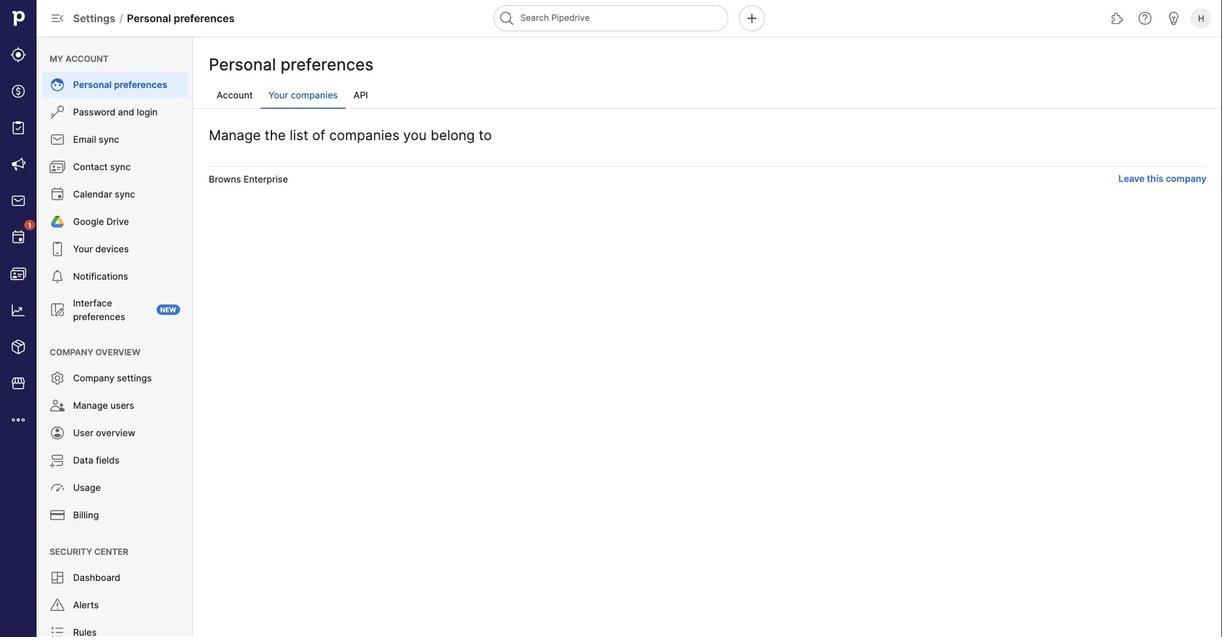 Task type: vqa. For each thing, say whether or not it's contained in the screenshot.
enterprise
yes



Task type: locate. For each thing, give the bounding box(es) containing it.
company down the company overview
[[73, 373, 114, 384]]

color undefined image left contact
[[50, 159, 65, 175]]

color undefined image for notifications
[[50, 269, 65, 285]]

personal down account
[[73, 79, 112, 90]]

0 vertical spatial sync
[[99, 134, 119, 145]]

color undefined image inside data fields link
[[50, 453, 65, 469]]

1 vertical spatial sync
[[110, 162, 131, 173]]

company up company settings
[[50, 347, 93, 357]]

overview
[[95, 347, 141, 357], [96, 428, 135, 439]]

/
[[119, 12, 123, 24]]

0 vertical spatial manage
[[209, 127, 261, 143]]

sync right email
[[99, 134, 119, 145]]

your inside "link"
[[73, 244, 93, 255]]

1 horizontal spatial personal
[[127, 12, 171, 24]]

fields
[[96, 455, 120, 466]]

1 vertical spatial overview
[[96, 428, 135, 439]]

your down google
[[73, 244, 93, 255]]

2 horizontal spatial personal
[[209, 55, 276, 74]]

sales inbox image
[[10, 193, 26, 209]]

1 vertical spatial your
[[73, 244, 93, 255]]

color undefined image down security
[[50, 570, 65, 586]]

contact sync
[[73, 162, 131, 173]]

1 color undefined image from the top
[[50, 159, 65, 175]]

password
[[73, 107, 116, 118]]

new
[[160, 306, 176, 314]]

your for your companies
[[268, 90, 288, 101]]

1 horizontal spatial personal preferences
[[209, 55, 374, 74]]

color undefined image inside personal preferences link
[[50, 77, 65, 93]]

9 color undefined image from the top
[[50, 570, 65, 586]]

color undefined image for company
[[50, 371, 65, 386]]

color undefined image right marketplace 'icon'
[[50, 371, 65, 386]]

account
[[65, 54, 109, 64]]

sync inside calendar sync link
[[115, 189, 135, 200]]

0 horizontal spatial your
[[73, 244, 93, 255]]

color undefined image inside billing link
[[50, 508, 65, 523]]

manage the list of companies you belong to
[[209, 127, 492, 143]]

contacts image
[[10, 266, 26, 282]]

sync for calendar sync
[[115, 189, 135, 200]]

insights image
[[10, 303, 26, 318]]

sync up drive
[[115, 189, 135, 200]]

alerts
[[73, 600, 99, 611]]

3 color undefined image from the top
[[50, 241, 65, 257]]

settings
[[117, 373, 152, 384]]

5 color undefined image from the top
[[50, 371, 65, 386]]

email
[[73, 134, 96, 145]]

user overview link
[[42, 420, 188, 446]]

h
[[1198, 13, 1205, 23]]

1 vertical spatial manage
[[73, 400, 108, 411]]

color undefined image inside "google drive" link
[[50, 214, 65, 230]]

manage up user
[[73, 400, 108, 411]]

sync inside the contact sync link
[[110, 162, 131, 173]]

sync for email sync
[[99, 134, 119, 145]]

color undefined image for google drive
[[50, 214, 65, 230]]

company for company settings
[[73, 373, 114, 384]]

color undefined image left interface
[[50, 302, 65, 318]]

color undefined image inside dashboard link
[[50, 570, 65, 586]]

personal preferences
[[209, 55, 374, 74], [73, 79, 167, 90]]

color undefined image for password and login
[[50, 104, 65, 120]]

1 vertical spatial company
[[73, 373, 114, 384]]

manage down account
[[209, 127, 261, 143]]

color undefined image right the 1 link
[[50, 241, 65, 257]]

data fields link
[[42, 448, 188, 474]]

overview up the company settings link
[[95, 347, 141, 357]]

color undefined image left email
[[50, 132, 65, 147]]

my account
[[50, 54, 109, 64]]

sync
[[99, 134, 119, 145], [110, 162, 131, 173], [115, 189, 135, 200]]

2 vertical spatial personal
[[73, 79, 112, 90]]

login
[[137, 107, 158, 118]]

0 horizontal spatial personal preferences
[[73, 79, 167, 90]]

2 vertical spatial sync
[[115, 189, 135, 200]]

4 color undefined image from the top
[[50, 302, 65, 318]]

color undefined image right 1
[[50, 214, 65, 230]]

api
[[354, 90, 368, 101]]

color undefined image for calendar
[[50, 187, 65, 202]]

1 horizontal spatial manage
[[209, 127, 261, 143]]

company
[[50, 347, 93, 357], [73, 373, 114, 384]]

data
[[73, 455, 93, 466]]

2 color undefined image from the top
[[50, 187, 65, 202]]

1 link
[[4, 220, 35, 252]]

email sync link
[[42, 127, 188, 153]]

usage
[[73, 483, 101, 494]]

data fields
[[73, 455, 120, 466]]

your up the
[[268, 90, 288, 101]]

personal preferences up password and login
[[73, 79, 167, 90]]

color undefined image for user overview
[[50, 425, 65, 441]]

1 vertical spatial companies
[[329, 127, 399, 143]]

marketplace image
[[10, 376, 26, 392]]

h button
[[1188, 5, 1214, 31]]

google
[[73, 216, 104, 227]]

0 vertical spatial company
[[50, 347, 93, 357]]

to
[[479, 127, 492, 143]]

color undefined image inside password and login link
[[50, 104, 65, 120]]

overview for user overview
[[96, 428, 135, 439]]

contact
[[73, 162, 108, 173]]

browns
[[209, 174, 241, 185]]

color undefined image inside user overview 'link'
[[50, 425, 65, 441]]

sync inside email sync link
[[99, 134, 119, 145]]

color undefined image left alerts
[[50, 598, 65, 613]]

companies up of
[[291, 90, 338, 101]]

manage
[[209, 127, 261, 143], [73, 400, 108, 411]]

color undefined image down my
[[50, 77, 65, 93]]

companies
[[291, 90, 338, 101], [329, 127, 399, 143]]

your devices
[[73, 244, 129, 255]]

6 color undefined image from the top
[[50, 398, 65, 414]]

0 horizontal spatial manage
[[73, 400, 108, 411]]

of
[[312, 127, 325, 143]]

color undefined image
[[50, 77, 65, 93], [50, 104, 65, 120], [50, 132, 65, 147], [50, 214, 65, 230], [10, 230, 26, 245], [50, 269, 65, 285], [50, 425, 65, 441], [50, 508, 65, 523], [50, 598, 65, 613], [50, 625, 65, 638]]

overview down manage users link at the bottom left of page
[[96, 428, 135, 439]]

color undefined image inside the contact sync link
[[50, 159, 65, 175]]

color undefined image for personal preferences
[[50, 77, 65, 93]]

color undefined image inside email sync link
[[50, 132, 65, 147]]

more image
[[10, 412, 26, 428]]

manage inside menu
[[73, 400, 108, 411]]

enterprise
[[244, 174, 288, 185]]

my
[[50, 54, 63, 64]]

color undefined image inside alerts link
[[50, 598, 65, 613]]

password and login link
[[42, 99, 188, 125]]

campaigns image
[[10, 157, 26, 172]]

personal preferences up your companies
[[209, 55, 374, 74]]

center
[[94, 547, 128, 557]]

company overview
[[50, 347, 141, 357]]

color undefined image left user
[[50, 425, 65, 441]]

0 horizontal spatial personal
[[73, 79, 112, 90]]

1 horizontal spatial your
[[268, 90, 288, 101]]

deals image
[[10, 84, 26, 99]]

7 color undefined image from the top
[[50, 453, 65, 469]]

list
[[290, 127, 308, 143]]

color undefined image down sales inbox icon
[[10, 230, 26, 245]]

0 vertical spatial your
[[268, 90, 288, 101]]

this
[[1147, 173, 1164, 184]]

color undefined image left usage at the bottom left of page
[[50, 480, 65, 496]]

color undefined image right contacts icon
[[50, 269, 65, 285]]

preferences
[[174, 12, 235, 24], [281, 55, 374, 74], [114, 79, 167, 90], [73, 311, 125, 322]]

personal right / at the top left of page
[[127, 12, 171, 24]]

color undefined image
[[50, 159, 65, 175], [50, 187, 65, 202], [50, 241, 65, 257], [50, 302, 65, 318], [50, 371, 65, 386], [50, 398, 65, 414], [50, 453, 65, 469], [50, 480, 65, 496], [50, 570, 65, 586]]

color undefined image right 'more' icon
[[50, 398, 65, 414]]

overview inside 'link'
[[96, 428, 135, 439]]

8 color undefined image from the top
[[50, 480, 65, 496]]

color undefined image inside calendar sync link
[[50, 187, 65, 202]]

color undefined image left calendar
[[50, 187, 65, 202]]

companies down api
[[329, 127, 399, 143]]

personal up account
[[209, 55, 276, 74]]

color undefined image inside notifications link
[[50, 269, 65, 285]]

color undefined image left billing
[[50, 508, 65, 523]]

personal preferences link
[[42, 72, 188, 98]]

home image
[[8, 8, 28, 28]]

projects image
[[10, 120, 26, 136]]

color undefined image for contact
[[50, 159, 65, 175]]

1 vertical spatial personal
[[209, 55, 276, 74]]

sales assistant image
[[1166, 10, 1182, 26]]

0 vertical spatial personal
[[127, 12, 171, 24]]

email sync
[[73, 134, 119, 145]]

color undefined image inside your devices "link"
[[50, 241, 65, 257]]

color undefined image left data
[[50, 453, 65, 469]]

0 vertical spatial overview
[[95, 347, 141, 357]]

google drive link
[[42, 209, 188, 235]]

personal preferences inside menu item
[[73, 79, 167, 90]]

personal
[[127, 12, 171, 24], [209, 55, 276, 74], [73, 79, 112, 90]]

color undefined image inside usage link
[[50, 480, 65, 496]]

color undefined image inside the company settings link
[[50, 371, 65, 386]]

color undefined image left password
[[50, 104, 65, 120]]

menu
[[37, 37, 193, 638]]

color undefined image inside manage users link
[[50, 398, 65, 414]]

settings / personal preferences
[[73, 12, 235, 24]]

1 vertical spatial personal preferences
[[73, 79, 167, 90]]

notifications link
[[42, 264, 188, 290]]

sync down email sync link
[[110, 162, 131, 173]]

alerts link
[[42, 593, 188, 619]]

your
[[268, 90, 288, 101], [73, 244, 93, 255]]



Task type: describe. For each thing, give the bounding box(es) containing it.
security center
[[50, 547, 128, 557]]

Search Pipedrive field
[[494, 5, 729, 31]]

color undefined image for email sync
[[50, 132, 65, 147]]

quick help image
[[1137, 10, 1153, 26]]

company for company overview
[[50, 347, 93, 357]]

dashboard
[[73, 573, 120, 584]]

manage users link
[[42, 393, 188, 419]]

manage users
[[73, 400, 134, 411]]

user overview
[[73, 428, 135, 439]]

billing
[[73, 510, 99, 521]]

leads image
[[10, 47, 26, 63]]

interface preferences
[[73, 298, 125, 322]]

menu containing personal preferences
[[37, 37, 193, 638]]

color undefined image for data
[[50, 453, 65, 469]]

belong
[[431, 127, 475, 143]]

password and login
[[73, 107, 158, 118]]

1 menu
[[0, 0, 37, 638]]

0 vertical spatial companies
[[291, 90, 338, 101]]

color undefined image for alerts
[[50, 598, 65, 613]]

billing link
[[42, 502, 188, 529]]

google drive
[[73, 216, 129, 227]]

company
[[1166, 173, 1207, 184]]

your companies
[[268, 90, 338, 101]]

1
[[28, 221, 31, 229]]

overview for company overview
[[95, 347, 141, 357]]

leave
[[1119, 173, 1145, 184]]

sync for contact sync
[[110, 162, 131, 173]]

calendar sync link
[[42, 181, 188, 208]]

products image
[[10, 339, 26, 355]]

dashboard link
[[42, 565, 188, 591]]

your devices link
[[42, 236, 188, 262]]

notifications
[[73, 271, 128, 282]]

color undefined image for interface
[[50, 302, 65, 318]]

security
[[50, 547, 92, 557]]

personal preferences menu item
[[37, 72, 193, 98]]

preferences inside menu item
[[114, 79, 167, 90]]

users
[[110, 400, 134, 411]]

leave this company
[[1119, 173, 1207, 184]]

and
[[118, 107, 134, 118]]

manage for manage users
[[73, 400, 108, 411]]

0 vertical spatial personal preferences
[[209, 55, 374, 74]]

color undefined image for manage
[[50, 398, 65, 414]]

calendar sync
[[73, 189, 135, 200]]

interface
[[73, 298, 112, 309]]

you
[[403, 127, 427, 143]]

manage for manage the list of companies you belong to
[[209, 127, 261, 143]]

color undefined image for your
[[50, 241, 65, 257]]

calendar
[[73, 189, 112, 200]]

usage link
[[42, 475, 188, 501]]

color undefined image down alerts link
[[50, 625, 65, 638]]

browns enterprise
[[209, 174, 288, 185]]

devices
[[95, 244, 129, 255]]

company settings link
[[42, 365, 188, 392]]

the
[[265, 127, 286, 143]]

contact sync link
[[42, 154, 188, 180]]

quick add image
[[744, 10, 760, 26]]

user
[[73, 428, 93, 439]]

drive
[[107, 216, 129, 227]]

personal inside menu item
[[73, 79, 112, 90]]

settings
[[73, 12, 115, 24]]

color undefined image inside the 1 link
[[10, 230, 26, 245]]

color undefined image for billing
[[50, 508, 65, 523]]

your for your devices
[[73, 244, 93, 255]]

company settings
[[73, 373, 152, 384]]

menu toggle image
[[50, 10, 65, 26]]

account
[[217, 90, 253, 101]]



